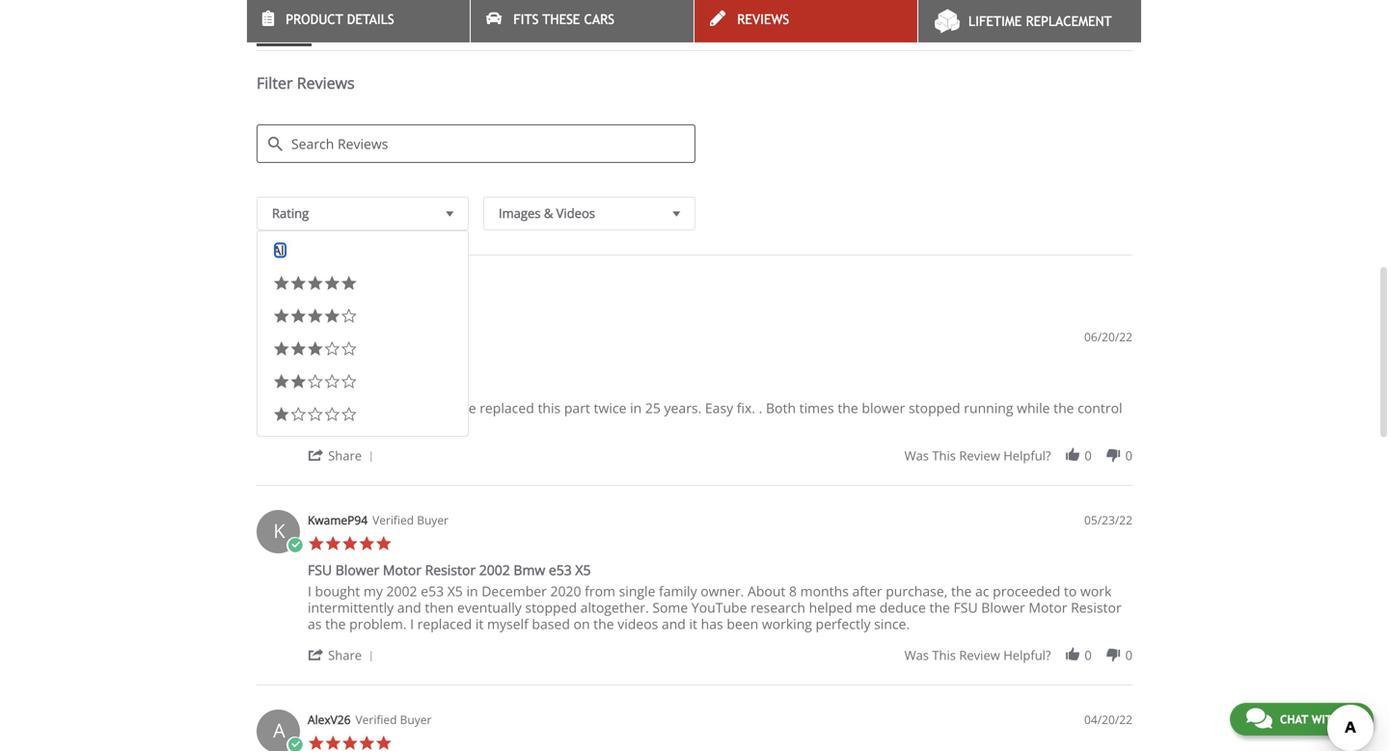 Task type: describe. For each thing, give the bounding box(es) containing it.
8
[[789, 582, 797, 601]]

details
[[347, 12, 394, 27]]

reviews link
[[695, 0, 917, 42]]

all
[[273, 242, 287, 259]]

based
[[532, 615, 570, 634]]

1 horizontal spatial 2002
[[479, 561, 510, 579]]

twice
[[594, 399, 627, 417]]

from
[[585, 582, 615, 601]]

empty star image up same
[[341, 374, 357, 390]]

both
[[766, 399, 796, 417]]

seperator image for f
[[365, 452, 377, 463]]

k
[[273, 518, 285, 544]]

share button for f
[[308, 446, 380, 465]]

running
[[964, 399, 1013, 417]]

vote up review by kwamep94 on 23 may 2022 image
[[1064, 647, 1081, 664]]

first
[[387, 378, 412, 396]]

0 right vote down review by frankk60 on 20 jun 2022 image
[[1125, 447, 1133, 465]]

been
[[727, 615, 758, 634]]

0 vertical spatial fsu
[[308, 561, 332, 579]]

then
[[425, 599, 454, 617]]

rating
[[272, 205, 309, 222]]

me
[[856, 599, 876, 617]]

.
[[759, 399, 762, 417]]

working
[[762, 615, 812, 634]]

0 horizontal spatial x5
[[447, 582, 463, 601]]

these
[[543, 12, 580, 27]]

product details
[[286, 12, 394, 27]]

research
[[751, 599, 806, 617]]

vote up review by frankk60 on 20 jun 2022 image
[[1064, 447, 1081, 464]]

chat with us link
[[1230, 703, 1374, 736]]

replace this first on the same vehicle i have replaced this part twice in 25 years. easy fix. . both times the blower stopped running while the control panel indicated it was on.
[[308, 378, 1123, 434]]

empty star image down replace this first heading
[[341, 406, 357, 423]]

1 horizontal spatial blower
[[981, 599, 1025, 617]]

alexv26
[[308, 712, 351, 728]]

buyer for k
[[417, 512, 449, 528]]

circle checkmark image for k
[[287, 538, 303, 554]]

easy
[[705, 399, 733, 417]]

3 reviews
[[257, 277, 327, 298]]

years.
[[664, 399, 702, 417]]

filter reviews
[[257, 73, 355, 93]]

replaced inside fsu blower motor resistor 2002 bmw e53 x5 i bought my 2002 e53 x5 in december 2020 from single family owner. about 8 months after purchase, the ac proceeded to work intermittently and then eventually stopped altogether. some youtube research helped me deduce the fsu blower motor resistor as the problem. i replaced it myself based on the videos and it has been working perfectly since.
[[417, 615, 472, 634]]

all link
[[273, 242, 287, 259]]

replace
[[308, 378, 357, 396]]

&
[[544, 205, 553, 222]]

share image for f
[[308, 447, 325, 464]]

some
[[652, 599, 688, 617]]

3
[[257, 277, 265, 298]]

f
[[274, 334, 284, 361]]

part
[[564, 399, 590, 417]]

review for f
[[959, 447, 1000, 465]]

purchase,
[[886, 582, 948, 601]]

the right 'deduce'
[[929, 599, 950, 617]]

with
[[1312, 713, 1340, 726]]

single
[[619, 582, 655, 601]]

0 horizontal spatial and
[[397, 599, 421, 617]]

fsu blower motor resistor 2002 bmw e53 x5 heading
[[308, 561, 591, 583]]

4 option
[[261, 301, 464, 334]]

family
[[659, 582, 697, 601]]

empty star image down 4 option
[[341, 341, 357, 358]]

problem.
[[349, 615, 407, 634]]

about
[[748, 582, 786, 601]]

eventually
[[457, 599, 522, 617]]

review for k
[[959, 647, 1000, 664]]

us
[[1344, 713, 1357, 726]]

2020
[[550, 582, 581, 601]]

0 horizontal spatial i
[[308, 582, 312, 601]]

25
[[645, 399, 661, 417]]

04/20/22
[[1084, 712, 1133, 728]]

5 option
[[261, 268, 464, 301]]

cars
[[584, 12, 615, 27]]

buyer for a
[[400, 712, 432, 728]]

a
[[273, 717, 285, 744]]

1 horizontal spatial and
[[662, 615, 686, 634]]

december
[[482, 582, 547, 601]]

share image for k
[[308, 647, 325, 664]]

2 option
[[261, 367, 464, 400]]

1 horizontal spatial it
[[475, 615, 484, 634]]

fits
[[513, 12, 539, 27]]

on.
[[447, 415, 467, 434]]

the right times
[[838, 399, 858, 417]]

myself
[[487, 615, 528, 634]]

proceeded
[[993, 582, 1061, 601]]

ac
[[975, 582, 989, 601]]

filter reviews heading
[[257, 73, 1133, 110]]

was for f
[[904, 447, 929, 465]]

seperator image for k
[[365, 651, 377, 663]]

verified for a
[[356, 712, 397, 728]]

in inside replace this first on the same vehicle i have replaced this part twice in 25 years. easy fix. . both times the blower stopped running while the control panel indicated it was on.
[[630, 399, 642, 417]]

1 horizontal spatial x5
[[575, 561, 591, 579]]

vote down review by kwamep94 on 23 may 2022 image
[[1105, 647, 1122, 664]]

0 horizontal spatial e53
[[421, 582, 444, 601]]

star image inside 5 "option"
[[341, 275, 357, 292]]

circle checkmark image for f
[[287, 354, 303, 371]]

control
[[1078, 399, 1123, 417]]

chat with us
[[1280, 713, 1357, 726]]

has
[[701, 615, 723, 634]]

on
[[574, 615, 590, 634]]

the left ac
[[951, 582, 972, 601]]

down triangle image
[[668, 204, 685, 224]]

group for k
[[904, 647, 1133, 664]]

2 vertical spatial i
[[410, 615, 414, 634]]

deduce
[[880, 599, 926, 617]]

06/20/22
[[1084, 329, 1133, 345]]

empty star image for 1 option
[[324, 406, 341, 423]]

videos
[[618, 615, 658, 634]]

fits these cars
[[513, 12, 615, 27]]

stopped inside replace this first on the same vehicle i have replaced this part twice in 25 years. easy fix. . both times the blower stopped running while the control panel indicated it was on.
[[909, 399, 961, 417]]

videos
[[556, 205, 595, 222]]



Task type: vqa. For each thing, say whether or not it's contained in the screenshot.
new inside ECS Tuning began developing new parts in 1995 with an Audi S4 Big Brake Kit that gained popularity on the early Audi forums. From that first performance product, we have grown our Research & Development department to a team of highly skilled and successful engineers with a passion for European performance cars. Our team creates, designs, tests, and develops all our ECS Tuning performance parts right here in-house for your car.
no



Task type: locate. For each thing, give the bounding box(es) containing it.
buyer
[[417, 512, 449, 528], [400, 712, 432, 728]]

in right then
[[466, 582, 478, 601]]

share down panel on the left bottom
[[328, 447, 362, 465]]

motor
[[383, 561, 422, 579], [1029, 599, 1067, 617]]

0 horizontal spatial in
[[466, 582, 478, 601]]

2 vertical spatial circle checkmark image
[[287, 737, 303, 752]]

review date 04/20/22 element
[[1084, 712, 1133, 729]]

the right while on the bottom right
[[1054, 399, 1074, 417]]

blower left to at the right
[[981, 599, 1025, 617]]

resistor up vote down review by kwamep94 on 23 may 2022 icon on the right of page
[[1071, 599, 1122, 617]]

1 vertical spatial in
[[466, 582, 478, 601]]

fsu up bought
[[308, 561, 332, 579]]

1 seperator image from the top
[[365, 452, 377, 463]]

replaced down fsu blower motor resistor 2002 bmw e53 x5 'heading'
[[417, 615, 472, 634]]

circle checkmark image right f
[[287, 354, 303, 371]]

helpful? left vote up review by kwamep94 on 23 may 2022 icon at the bottom of page
[[1004, 647, 1051, 664]]

reviews inside heading
[[297, 73, 355, 93]]

work
[[1080, 582, 1112, 601]]

2 vertical spatial reviews
[[269, 277, 327, 298]]

replaced
[[480, 399, 534, 417], [417, 615, 472, 634]]

star image inside 3 option
[[307, 341, 324, 358]]

Rating Filter field
[[257, 197, 469, 231]]

i
[[439, 399, 443, 417], [308, 582, 312, 601], [410, 615, 414, 634]]

2 share button from the top
[[308, 646, 380, 664]]

star image
[[341, 275, 357, 292], [273, 308, 290, 325], [290, 308, 307, 325], [324, 308, 341, 325], [307, 341, 324, 358], [308, 352, 325, 369], [325, 352, 342, 369], [273, 374, 290, 390], [290, 374, 307, 390], [273, 406, 290, 423], [308, 536, 325, 552], [325, 536, 342, 552], [342, 536, 358, 552], [375, 536, 392, 552], [325, 735, 342, 752], [342, 735, 358, 752]]

was for k
[[904, 647, 929, 664]]

replacement
[[1026, 14, 1112, 29]]

star image inside 1 option
[[273, 406, 290, 423]]

replaced inside replace this first on the same vehicle i have replaced this part twice in 25 years. easy fix. . both times the blower stopped running while the control panel indicated it was on.
[[480, 399, 534, 417]]

3 circle checkmark image from the top
[[287, 737, 303, 752]]

verified right kwamep94
[[372, 512, 414, 528]]

review down ac
[[959, 647, 1000, 664]]

resistor
[[425, 561, 476, 579], [1071, 599, 1122, 617]]

lifetime replacement link
[[918, 0, 1141, 42]]

kwamep94
[[308, 512, 368, 528]]

the down replace
[[330, 399, 351, 417]]

1 vertical spatial stopped
[[525, 599, 577, 617]]

i inside replace this first on the same vehicle i have replaced this part twice in 25 years. easy fix. . both times the blower stopped running while the control panel indicated it was on.
[[439, 399, 443, 417]]

verified buyer heading right "alexv26"
[[356, 712, 432, 729]]

review date 05/23/22 element
[[1084, 512, 1133, 529]]

1 horizontal spatial in
[[630, 399, 642, 417]]

was
[[904, 447, 929, 465], [904, 647, 929, 664]]

replace this first heading
[[308, 378, 412, 400]]

group down while on the bottom right
[[904, 447, 1133, 465]]

share button
[[308, 446, 380, 465], [308, 646, 380, 664]]

lifetime
[[969, 14, 1022, 29]]

fsu right purchase,
[[954, 599, 978, 617]]

the right as
[[325, 615, 346, 634]]

same
[[354, 399, 388, 417]]

0
[[1085, 447, 1092, 465], [1125, 447, 1133, 465], [1085, 647, 1092, 664], [1125, 647, 1133, 664]]

this
[[360, 378, 383, 396], [538, 399, 561, 417], [932, 447, 956, 465], [932, 647, 956, 664]]

2 review from the top
[[959, 647, 1000, 664]]

0 vertical spatial x5
[[575, 561, 591, 579]]

and
[[397, 599, 421, 617], [662, 615, 686, 634]]

empty star image up on
[[324, 374, 341, 390]]

3 option
[[261, 334, 464, 367]]

circle checkmark image for a
[[287, 737, 303, 752]]

reviews
[[257, 20, 312, 39]]

perfectly
[[816, 615, 871, 634]]

blower
[[862, 399, 905, 417]]

verified buyer heading up fsu blower motor resistor 2002 bmw e53 x5 'heading'
[[372, 512, 449, 529]]

1 helpful? from the top
[[1004, 447, 1051, 465]]

share button for k
[[308, 646, 380, 664]]

x5 up from
[[575, 561, 591, 579]]

the right on
[[593, 615, 614, 634]]

2 group from the top
[[904, 647, 1133, 664]]

kwamep94 verified buyer
[[308, 512, 449, 528]]

1 horizontal spatial stopped
[[909, 399, 961, 417]]

to
[[1064, 582, 1077, 601]]

tab panel
[[247, 318, 1142, 752]]

product details link
[[247, 0, 470, 42]]

verified for k
[[372, 512, 414, 528]]

1 vertical spatial e53
[[421, 582, 444, 601]]

review
[[959, 447, 1000, 465], [959, 647, 1000, 664]]

0 horizontal spatial it
[[408, 415, 416, 434]]

1 option
[[261, 400, 464, 432]]

indicated
[[346, 415, 404, 434]]

empty star image for 2 option
[[324, 374, 341, 390]]

stopped right blower
[[909, 399, 961, 417]]

0 vertical spatial verified
[[372, 512, 414, 528]]

frankk60
[[308, 329, 358, 345]]

images & videos
[[499, 205, 595, 222]]

0 vertical spatial was
[[904, 447, 929, 465]]

1 vertical spatial group
[[904, 647, 1133, 664]]

verified buyer heading for k
[[372, 512, 449, 529]]

in inside fsu blower motor resistor 2002 bmw e53 x5 i bought my 2002 e53 x5 in december 2020 from single family owner. about 8 months after purchase, the ac proceeded to work intermittently and then eventually stopped altogether. some youtube research helped me deduce the fsu blower motor resistor as the problem. i replaced it myself based on the videos and it has been working perfectly since.
[[466, 582, 478, 601]]

1 vertical spatial share image
[[308, 647, 325, 664]]

0 vertical spatial in
[[630, 399, 642, 417]]

it left was
[[408, 415, 416, 434]]

0 horizontal spatial stopped
[[525, 599, 577, 617]]

review date 06/20/22 element
[[1084, 329, 1133, 346]]

seperator image down problem.
[[365, 651, 377, 663]]

1 vertical spatial motor
[[1029, 599, 1067, 617]]

share image
[[308, 447, 325, 464], [308, 647, 325, 664]]

1 horizontal spatial fsu
[[954, 599, 978, 617]]

0 vertical spatial group
[[904, 447, 1133, 465]]

0 vertical spatial buyer
[[417, 512, 449, 528]]

2 horizontal spatial it
[[689, 615, 698, 634]]

motor up my
[[383, 561, 422, 579]]

empty star image down replace
[[324, 406, 341, 423]]

youtube
[[692, 599, 747, 617]]

my
[[364, 582, 383, 601]]

motor left work at bottom right
[[1029, 599, 1067, 617]]

circle checkmark image
[[287, 354, 303, 371], [287, 538, 303, 554], [287, 737, 303, 752]]

while
[[1017, 399, 1050, 417]]

intermittently
[[308, 599, 394, 617]]

0 vertical spatial verified buyer heading
[[372, 512, 449, 529]]

2 was from the top
[[904, 647, 929, 664]]

times
[[799, 399, 834, 417]]

0 vertical spatial 2002
[[479, 561, 510, 579]]

0 vertical spatial e53
[[549, 561, 572, 579]]

1 group from the top
[[904, 447, 1133, 465]]

resistor up then
[[425, 561, 476, 579]]

since.
[[874, 615, 910, 634]]

it left has
[[689, 615, 698, 634]]

1 vertical spatial buyer
[[400, 712, 432, 728]]

seperator image
[[365, 452, 377, 463], [365, 651, 377, 663]]

vehicle
[[392, 399, 435, 417]]

and down "family"
[[662, 615, 686, 634]]

group down proceeded
[[904, 647, 1133, 664]]

verified right "alexv26"
[[356, 712, 397, 728]]

was
[[420, 415, 444, 434]]

was down since.
[[904, 647, 929, 664]]

altogether.
[[580, 599, 649, 617]]

1 vertical spatial share button
[[308, 646, 380, 664]]

1 share image from the top
[[308, 447, 325, 464]]

1 horizontal spatial e53
[[549, 561, 572, 579]]

after
[[852, 582, 882, 601]]

verified buyer heading for a
[[356, 712, 432, 729]]

0 vertical spatial i
[[439, 399, 443, 417]]

fits these cars link
[[471, 0, 694, 42]]

filter
[[257, 73, 293, 93]]

x5
[[575, 561, 591, 579], [447, 582, 463, 601]]

buyer right "alexv26"
[[400, 712, 432, 728]]

0 vertical spatial was this review helpful?
[[904, 447, 1051, 465]]

reviews for filter reviews
[[297, 73, 355, 93]]

1 vertical spatial reviews
[[297, 73, 355, 93]]

buyer up fsu blower motor resistor 2002 bmw e53 x5 'heading'
[[417, 512, 449, 528]]

was down blower
[[904, 447, 929, 465]]

1 circle checkmark image from the top
[[287, 354, 303, 371]]

bought
[[315, 582, 360, 601]]

0 vertical spatial replaced
[[480, 399, 534, 417]]

all list box
[[257, 231, 469, 437]]

share for f
[[328, 447, 362, 465]]

as
[[308, 615, 322, 634]]

helpful? for k
[[1004, 647, 1051, 664]]

1 horizontal spatial replaced
[[480, 399, 534, 417]]

panel
[[308, 415, 343, 434]]

comments image
[[1246, 707, 1272, 730]]

empty star image down replace
[[307, 406, 324, 423]]

0 horizontal spatial resistor
[[425, 561, 476, 579]]

empty star image
[[324, 374, 341, 390], [290, 406, 307, 423], [324, 406, 341, 423]]

circle checkmark image right 'k'
[[287, 538, 303, 554]]

empty star image inside 4 option
[[341, 308, 357, 325]]

was this review helpful? down ac
[[904, 647, 1051, 664]]

1 vertical spatial resistor
[[1071, 599, 1122, 617]]

1 vertical spatial verified buyer heading
[[356, 712, 432, 729]]

in
[[630, 399, 642, 417], [466, 582, 478, 601]]

1 vertical spatial x5
[[447, 582, 463, 601]]

0 vertical spatial share
[[328, 447, 362, 465]]

fix.
[[737, 399, 755, 417]]

vote down review by frankk60 on 20 jun 2022 image
[[1105, 447, 1122, 464]]

have
[[446, 399, 476, 417]]

seperator image down indicated
[[365, 452, 377, 463]]

2002 up december
[[479, 561, 510, 579]]

e53 right my
[[421, 582, 444, 601]]

share button down panel on the left bottom
[[308, 446, 380, 465]]

0 vertical spatial circle checkmark image
[[287, 354, 303, 371]]

1 vertical spatial i
[[308, 582, 312, 601]]

2002
[[479, 561, 510, 579], [386, 582, 417, 601]]

helpful? for f
[[1004, 447, 1051, 465]]

1 review from the top
[[959, 447, 1000, 465]]

1 vertical spatial verified
[[356, 712, 397, 728]]

was this review helpful? for f
[[904, 447, 1051, 465]]

lifetime replacement
[[969, 14, 1112, 29]]

group for f
[[904, 447, 1133, 465]]

2 share from the top
[[328, 647, 362, 664]]

0 vertical spatial share button
[[308, 446, 380, 465]]

i left bought
[[308, 582, 312, 601]]

was this review helpful?
[[904, 447, 1051, 465], [904, 647, 1051, 664]]

0 vertical spatial resistor
[[425, 561, 476, 579]]

tab panel containing f
[[247, 318, 1142, 752]]

0 horizontal spatial blower
[[335, 561, 379, 579]]

months
[[800, 582, 849, 601]]

1 vertical spatial replaced
[[417, 615, 472, 634]]

2 share image from the top
[[308, 647, 325, 664]]

stopped inside fsu blower motor resistor 2002 bmw e53 x5 i bought my 2002 e53 x5 in december 2020 from single family owner. about 8 months after purchase, the ac proceeded to work intermittently and then eventually stopped altogether. some youtube research helped me deduce the fsu blower motor resistor as the problem. i replaced it myself based on the videos and it has been working perfectly since.
[[525, 599, 577, 617]]

images
[[499, 205, 541, 222]]

share image down as
[[308, 647, 325, 664]]

1 was this review helpful? from the top
[[904, 447, 1051, 465]]

0 vertical spatial reviews
[[737, 12, 789, 27]]

1 share from the top
[[328, 447, 362, 465]]

group
[[904, 447, 1133, 465], [904, 647, 1133, 664]]

product
[[286, 12, 343, 27]]

2 horizontal spatial i
[[439, 399, 443, 417]]

2 circle checkmark image from the top
[[287, 538, 303, 554]]

Images & Videos Filter field
[[483, 197, 696, 231]]

alexv26 verified buyer
[[308, 712, 432, 728]]

magnifying glass image
[[268, 137, 283, 152]]

rating element
[[257, 197, 469, 437]]

in left "25"
[[630, 399, 642, 417]]

blower
[[335, 561, 379, 579], [981, 599, 1025, 617]]

0 horizontal spatial 2002
[[386, 582, 417, 601]]

share for k
[[328, 647, 362, 664]]

Search Reviews search field
[[257, 125, 696, 163]]

star image
[[273, 275, 290, 292], [290, 275, 307, 292], [307, 275, 324, 292], [324, 275, 341, 292], [307, 308, 324, 325], [273, 341, 290, 358], [290, 341, 307, 358], [342, 352, 358, 369], [358, 536, 375, 552], [308, 735, 325, 752], [358, 735, 375, 752], [375, 735, 392, 752]]

1 vertical spatial circle checkmark image
[[287, 538, 303, 554]]

0 right vote down review by kwamep94 on 23 may 2022 icon on the right of page
[[1125, 647, 1133, 664]]

x5 left december
[[447, 582, 463, 601]]

0 right vote up review by kwamep94 on 23 may 2022 icon at the bottom of page
[[1085, 647, 1092, 664]]

0 vertical spatial blower
[[335, 561, 379, 579]]

share image down panel on the left bottom
[[308, 447, 325, 464]]

share button down as
[[308, 646, 380, 664]]

owner.
[[701, 582, 744, 601]]

0 horizontal spatial fsu
[[308, 561, 332, 579]]

helpful?
[[1004, 447, 1051, 465], [1004, 647, 1051, 664]]

reviews for 3 reviews
[[269, 277, 327, 298]]

was this review helpful? for k
[[904, 647, 1051, 664]]

1 vertical spatial fsu
[[954, 599, 978, 617]]

1 vertical spatial blower
[[981, 599, 1025, 617]]

1 vertical spatial 2002
[[386, 582, 417, 601]]

empty star image up replace
[[324, 341, 341, 358]]

helpful? left the vote up review by frankk60 on 20 jun 2022 image
[[1004, 447, 1051, 465]]

0 right the vote up review by frankk60 on 20 jun 2022 image
[[1085, 447, 1092, 465]]

share down problem.
[[328, 647, 362, 664]]

1 share button from the top
[[308, 446, 380, 465]]

0 vertical spatial stopped
[[909, 399, 961, 417]]

2002 right my
[[386, 582, 417, 601]]

bmw
[[514, 561, 545, 579]]

1 vertical spatial was
[[904, 647, 929, 664]]

replaced right have
[[480, 399, 534, 417]]

it left "myself"
[[475, 615, 484, 634]]

1 vertical spatial was this review helpful?
[[904, 647, 1051, 664]]

circle checkmark image right a
[[287, 737, 303, 752]]

was this review helpful? down running
[[904, 447, 1051, 465]]

0 horizontal spatial replaced
[[417, 615, 472, 634]]

empty star image left on
[[290, 406, 307, 423]]

review down running
[[959, 447, 1000, 465]]

0 vertical spatial share image
[[308, 447, 325, 464]]

0 vertical spatial review
[[959, 447, 1000, 465]]

empty star image
[[341, 308, 357, 325], [324, 341, 341, 358], [341, 341, 357, 358], [307, 374, 324, 390], [341, 374, 357, 390], [307, 406, 324, 423], [341, 406, 357, 423]]

empty star image up on
[[307, 374, 324, 390]]

i left then
[[410, 615, 414, 634]]

blower up my
[[335, 561, 379, 579]]

1 horizontal spatial resistor
[[1071, 599, 1122, 617]]

1 was from the top
[[904, 447, 929, 465]]

verified buyer heading
[[372, 512, 449, 529], [356, 712, 432, 729]]

empty star image up frankk60
[[341, 308, 357, 325]]

1 vertical spatial helpful?
[[1004, 647, 1051, 664]]

stopped down bmw
[[525, 599, 577, 617]]

1 vertical spatial seperator image
[[365, 651, 377, 663]]

helped
[[809, 599, 852, 617]]

0 vertical spatial helpful?
[[1004, 447, 1051, 465]]

e53 up 2020
[[549, 561, 572, 579]]

1 horizontal spatial motor
[[1029, 599, 1067, 617]]

0 horizontal spatial motor
[[383, 561, 422, 579]]

0 vertical spatial seperator image
[[365, 452, 377, 463]]

0 vertical spatial motor
[[383, 561, 422, 579]]

and left then
[[397, 599, 421, 617]]

1 vertical spatial share
[[328, 647, 362, 664]]

2 was this review helpful? from the top
[[904, 647, 1051, 664]]

2 helpful? from the top
[[1004, 647, 1051, 664]]

2 seperator image from the top
[[365, 651, 377, 663]]

i left have
[[439, 399, 443, 417]]

down triangle image
[[441, 204, 458, 224]]

it inside replace this first on the same vehicle i have replaced this part twice in 25 years. easy fix. . both times the blower stopped running while the control panel indicated it was on.
[[408, 415, 416, 434]]

reviews
[[737, 12, 789, 27], [297, 73, 355, 93], [269, 277, 327, 298]]

1 horizontal spatial i
[[410, 615, 414, 634]]

chat
[[1280, 713, 1308, 726]]

fsu blower motor resistor 2002 bmw e53 x5 i bought my 2002 e53 x5 in december 2020 from single family owner. about 8 months after purchase, the ac proceeded to work intermittently and then eventually stopped altogether. some youtube research helped me deduce the fsu blower motor resistor as the problem. i replaced it myself based on the videos and it has been working perfectly since.
[[308, 561, 1122, 634]]

1 vertical spatial review
[[959, 647, 1000, 664]]



